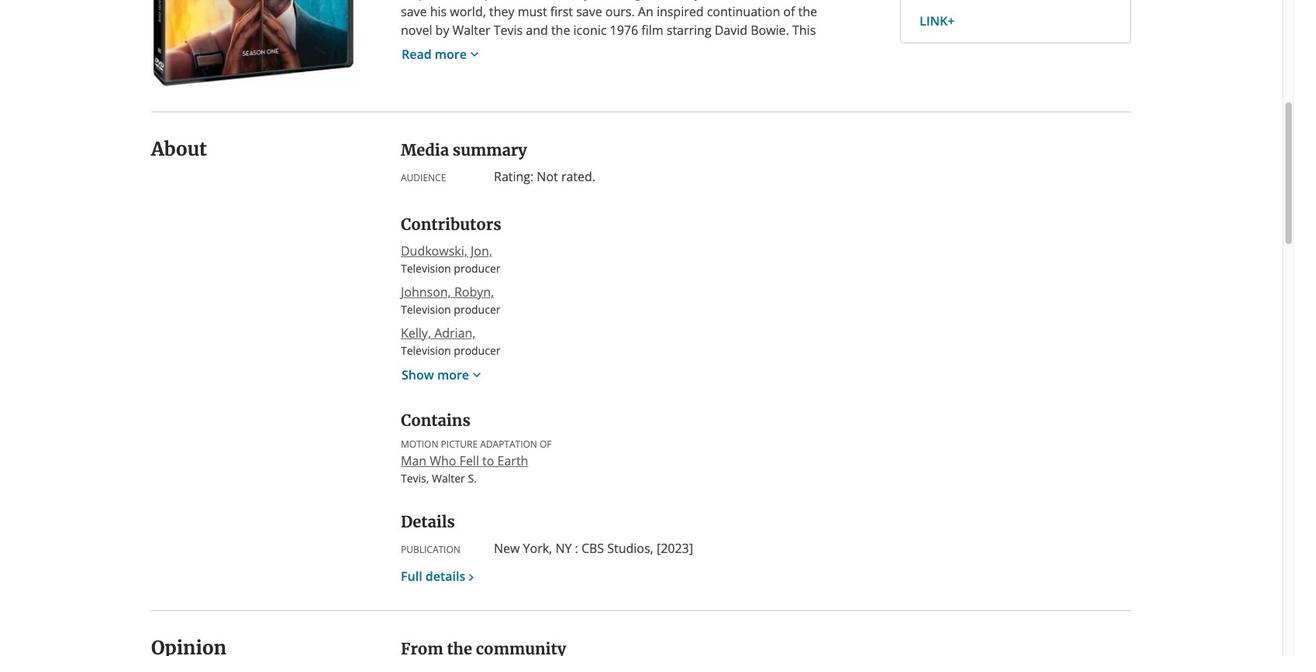 Task type: locate. For each thing, give the bounding box(es) containing it.
0 vertical spatial producer
[[454, 261, 501, 276]]

earth
[[498, 453, 528, 470]]

cbs
[[582, 541, 604, 558]]

about
[[151, 137, 207, 161]]

johnson,
[[401, 284, 451, 301]]

full details
[[401, 568, 466, 586]]

0 vertical spatial television
[[401, 261, 451, 276]]

fell
[[460, 453, 479, 470]]

details
[[426, 568, 466, 586]]

media
[[401, 140, 449, 160]]

adrian,
[[434, 325, 476, 342]]

read more button
[[401, 39, 496, 70]]

picture
[[441, 438, 478, 451]]

2 vertical spatial television
[[401, 344, 451, 358]]

2 vertical spatial producer
[[454, 344, 501, 358]]

audience
[[401, 171, 446, 185]]

not
[[537, 168, 558, 185]]

summary
[[453, 140, 527, 160]]

more inside dropdown button
[[437, 367, 469, 384]]

1 vertical spatial producer
[[454, 302, 501, 317]]

of
[[540, 438, 552, 451]]

link+
[[920, 13, 955, 30]]

1 vertical spatial more
[[437, 367, 469, 384]]

more right show
[[437, 367, 469, 384]]

television down dudkowski,
[[401, 261, 451, 276]]

rating: not rated.
[[494, 168, 596, 185]]

producer
[[454, 261, 501, 276], [454, 302, 501, 317], [454, 344, 501, 358]]

television down kelly,
[[401, 344, 451, 358]]

dudkowski, jon, link
[[401, 242, 492, 261]]

walter
[[432, 472, 465, 486]]

producer down robyn,
[[454, 302, 501, 317]]

0 vertical spatial more
[[435, 45, 467, 62]]

show more button
[[401, 365, 486, 385]]

1 producer from the top
[[454, 261, 501, 276]]

contributors
[[401, 215, 501, 234]]

rating:
[[494, 168, 534, 185]]

kelly, adrian, link
[[401, 324, 476, 343]]

york,
[[523, 541, 552, 558]]

producer up svg chevron down image
[[454, 344, 501, 358]]

television
[[401, 261, 451, 276], [401, 302, 451, 317], [401, 344, 451, 358]]

3 producer from the top
[[454, 344, 501, 358]]

more
[[435, 45, 467, 62], [437, 367, 469, 384]]

1 vertical spatial television
[[401, 302, 451, 317]]

more inside dropdown button
[[435, 45, 467, 62]]

[2023]
[[657, 541, 693, 558]]

contains
[[401, 411, 471, 430]]

producer down jon,
[[454, 261, 501, 276]]

full
[[401, 568, 422, 586]]

more right read
[[435, 45, 467, 62]]

dudkowski,
[[401, 243, 468, 260]]

television down johnson,
[[401, 302, 451, 317]]

read
[[402, 45, 432, 62]]

johnson, robyn, link
[[401, 283, 494, 302]]

who
[[430, 453, 456, 470]]



Task type: describe. For each thing, give the bounding box(es) containing it.
man who fell to earth link
[[401, 452, 528, 471]]

to
[[482, 453, 494, 470]]

more for show more
[[437, 367, 469, 384]]

publication
[[401, 544, 461, 557]]

adaptation
[[480, 438, 537, 451]]

media summary
[[401, 140, 527, 160]]

1 television from the top
[[401, 261, 451, 276]]

read more
[[402, 45, 467, 62]]

rated.
[[561, 168, 596, 185]]

kelly,
[[401, 325, 431, 342]]

new york, ny : cbs studios, [2023]
[[494, 541, 693, 558]]

studios,
[[607, 541, 654, 558]]

:
[[575, 541, 578, 558]]

full details link
[[401, 568, 479, 586]]

svg chevron down image
[[467, 46, 482, 62]]

contains motion picture adaptation of man who fell to earth tevis, walter s.
[[401, 411, 552, 486]]

svg chevron right image
[[464, 571, 479, 585]]

2 producer from the top
[[454, 302, 501, 317]]

ny
[[556, 541, 572, 558]]

man
[[401, 453, 427, 470]]

jon,
[[471, 243, 492, 260]]

tevis,
[[401, 472, 429, 486]]

robyn,
[[454, 284, 494, 301]]

more for read more
[[435, 45, 467, 62]]

link+ link
[[920, 12, 1112, 30]]

s.
[[468, 472, 477, 486]]

show
[[402, 367, 434, 384]]

details
[[401, 513, 455, 532]]

2 television from the top
[[401, 302, 451, 317]]

3 television from the top
[[401, 344, 451, 358]]

dudkowski, jon, television producer johnson, robyn, television producer kelly, adrian, television producer
[[401, 243, 501, 358]]

show more
[[402, 367, 469, 384]]

motion
[[401, 438, 439, 451]]

new
[[494, 541, 520, 558]]

svg chevron down image
[[469, 368, 485, 383]]



Task type: vqa. For each thing, say whether or not it's contained in the screenshot.
[series
no



